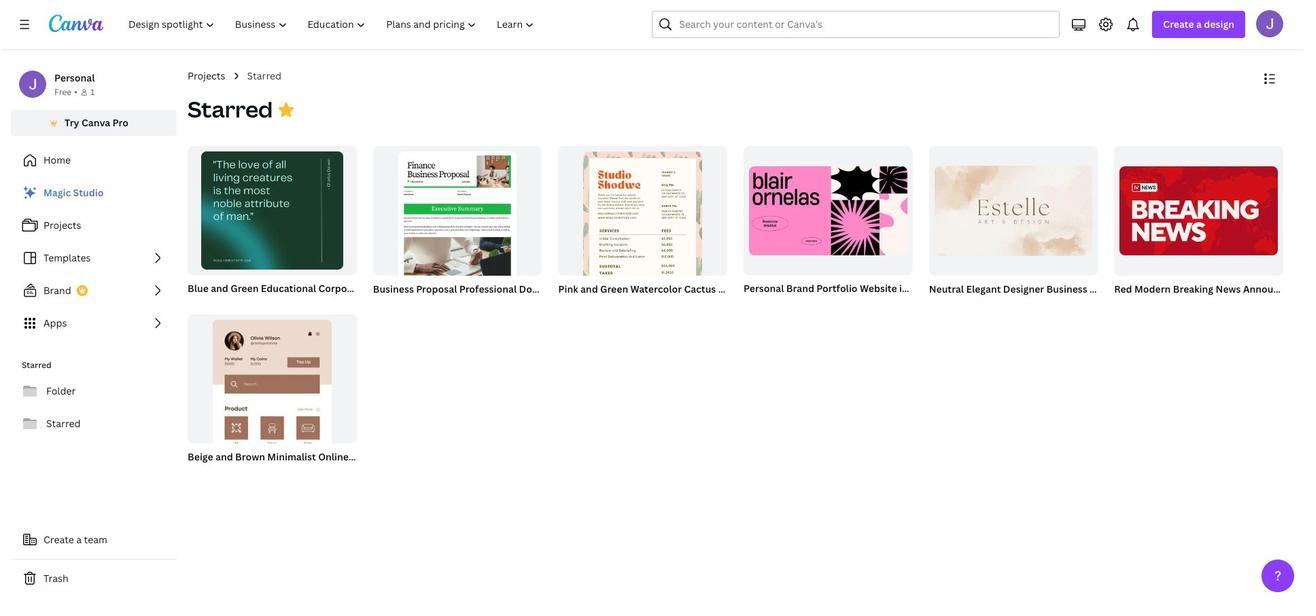 Task type: describe. For each thing, give the bounding box(es) containing it.
Search search field
[[680, 12, 1033, 37]]

jacob simon image
[[1257, 10, 1284, 37]]



Task type: vqa. For each thing, say whether or not it's contained in the screenshot.
Jacob Simon image
yes



Task type: locate. For each thing, give the bounding box(es) containing it.
list
[[11, 180, 177, 337]]

group
[[185, 146, 357, 298], [188, 146, 357, 276], [370, 146, 542, 305], [373, 146, 542, 305], [556, 146, 728, 319], [559, 146, 728, 319], [741, 146, 913, 298], [744, 146, 913, 276], [927, 146, 1099, 298], [929, 146, 1099, 276], [1112, 146, 1284, 298], [1115, 146, 1284, 276], [185, 315, 357, 577], [188, 315, 357, 577]]

top level navigation element
[[120, 11, 546, 38]]

None search field
[[652, 11, 1060, 38]]



